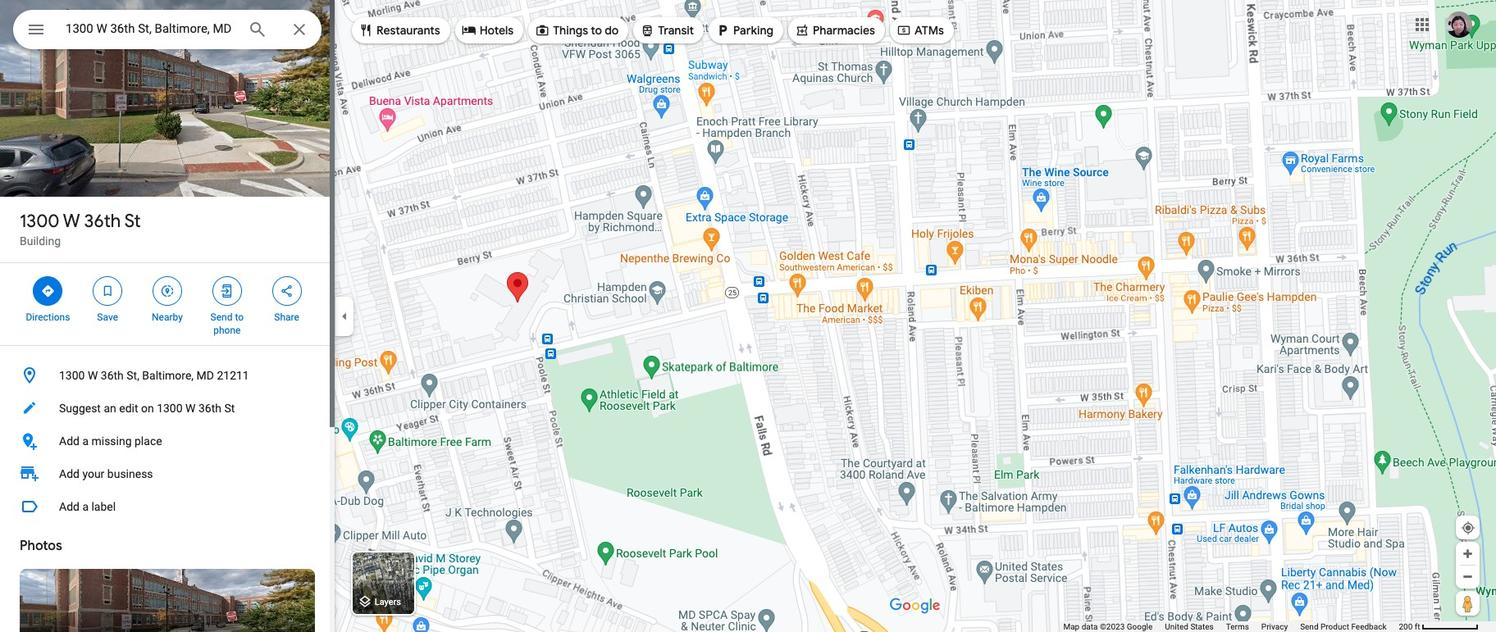 Task type: describe. For each thing, give the bounding box(es) containing it.
send product feedback button
[[1300, 622, 1387, 632]]

business
[[107, 468, 153, 481]]

zoom out image
[[1462, 571, 1474, 583]]

200 ft
[[1399, 623, 1420, 632]]

nearby
[[152, 312, 183, 323]]


[[535, 21, 550, 39]]

1300 for st,
[[59, 369, 85, 382]]

 hotels
[[462, 21, 514, 39]]

2 vertical spatial 1300
[[157, 402, 183, 415]]

google
[[1127, 623, 1153, 632]]

suggest an edit on 1300 w 36th st
[[59, 402, 235, 415]]

36th for st,
[[101, 369, 124, 382]]

200
[[1399, 623, 1413, 632]]

collapse side panel image
[[335, 307, 354, 325]]

none field inside 1300 w 36th st, baltimore, md 21211 field
[[66, 19, 235, 39]]

layers
[[375, 597, 401, 608]]

 restaurants
[[358, 21, 440, 39]]

label
[[91, 500, 116, 513]]

 things to do
[[535, 21, 619, 39]]


[[896, 21, 911, 39]]

things
[[553, 23, 588, 38]]

200 ft button
[[1399, 623, 1479, 632]]

photos
[[20, 538, 62, 554]]

21211
[[217, 369, 249, 382]]

add your business link
[[0, 458, 335, 490]]

map
[[1063, 623, 1080, 632]]

your
[[82, 468, 104, 481]]

save
[[97, 312, 118, 323]]


[[220, 282, 234, 300]]

google maps element
[[0, 0, 1496, 632]]

add for add a missing place
[[59, 435, 80, 448]]

hotels
[[480, 23, 514, 38]]

1300 w 36th st building
[[20, 210, 141, 248]]

transit
[[658, 23, 694, 38]]

1300 w 36th st main content
[[0, 0, 335, 632]]

directions
[[26, 312, 70, 323]]

map data ©2023 google
[[1063, 623, 1153, 632]]

parking
[[733, 23, 773, 38]]

suggest
[[59, 402, 101, 415]]

united states button
[[1165, 622, 1214, 632]]

states
[[1190, 623, 1214, 632]]


[[279, 282, 294, 300]]

st inside button
[[224, 402, 235, 415]]

1300 w 36th st, baltimore, md 21211 button
[[0, 359, 335, 392]]


[[358, 21, 373, 39]]


[[26, 18, 46, 41]]

pharmacies
[[813, 23, 875, 38]]


[[160, 282, 175, 300]]

a for missing
[[82, 435, 89, 448]]

place
[[135, 435, 162, 448]]

add a label
[[59, 500, 116, 513]]

atms
[[914, 23, 944, 38]]



Task type: vqa. For each thing, say whether or not it's contained in the screenshot.


Task type: locate. For each thing, give the bounding box(es) containing it.
1 vertical spatial 36th
[[101, 369, 124, 382]]

 atms
[[896, 21, 944, 39]]

add left label
[[59, 500, 80, 513]]

36th
[[84, 210, 121, 233], [101, 369, 124, 382], [198, 402, 221, 415]]


[[41, 282, 55, 300]]

1 vertical spatial st
[[224, 402, 235, 415]]

©2023
[[1100, 623, 1125, 632]]

2 horizontal spatial w
[[185, 402, 196, 415]]

send left the product
[[1300, 623, 1319, 632]]

restaurants
[[376, 23, 440, 38]]

ft
[[1415, 623, 1420, 632]]

 parking
[[715, 21, 773, 39]]

add down suggest
[[59, 435, 80, 448]]

send to phone
[[210, 312, 244, 336]]

36th down md
[[198, 402, 221, 415]]

0 vertical spatial 36th
[[84, 210, 121, 233]]

1 horizontal spatial to
[[591, 23, 602, 38]]

to up phone
[[235, 312, 244, 323]]

edit
[[119, 402, 138, 415]]

phone
[[213, 325, 241, 336]]

terms button
[[1226, 622, 1249, 632]]

1300 w 36th st, baltimore, md 21211
[[59, 369, 249, 382]]

st
[[124, 210, 141, 233], [224, 402, 235, 415]]

0 vertical spatial a
[[82, 435, 89, 448]]

add for add a label
[[59, 500, 80, 513]]

1 horizontal spatial st
[[224, 402, 235, 415]]

0 horizontal spatial send
[[210, 312, 232, 323]]


[[640, 21, 655, 39]]

2 vertical spatial w
[[185, 402, 196, 415]]

0 vertical spatial 1300
[[20, 210, 59, 233]]

add your business
[[59, 468, 153, 481]]

send inside the send to phone
[[210, 312, 232, 323]]

baltimore,
[[142, 369, 194, 382]]

36th for st
[[84, 210, 121, 233]]

1300
[[20, 210, 59, 233], [59, 369, 85, 382], [157, 402, 183, 415]]

a left missing
[[82, 435, 89, 448]]

None field
[[66, 19, 235, 39]]

footer inside "google maps" "element"
[[1063, 622, 1399, 632]]

0 horizontal spatial w
[[63, 210, 80, 233]]

1 vertical spatial a
[[82, 500, 89, 513]]

1 horizontal spatial w
[[88, 369, 98, 382]]


[[462, 21, 476, 39]]

1300 W 36th St, Baltimore, MD 21211 field
[[13, 10, 322, 49]]

share
[[274, 312, 299, 323]]

0 vertical spatial w
[[63, 210, 80, 233]]

2 a from the top
[[82, 500, 89, 513]]

1300 up suggest
[[59, 369, 85, 382]]

send for send product feedback
[[1300, 623, 1319, 632]]

w for st,
[[88, 369, 98, 382]]


[[715, 21, 730, 39]]

missing
[[91, 435, 132, 448]]

 transit
[[640, 21, 694, 39]]

2 vertical spatial add
[[59, 500, 80, 513]]

0 horizontal spatial to
[[235, 312, 244, 323]]

md
[[196, 369, 214, 382]]

0 vertical spatial send
[[210, 312, 232, 323]]


[[100, 282, 115, 300]]

actions for 1300 w 36th st region
[[0, 263, 335, 345]]

1300 right on
[[157, 402, 183, 415]]

3 add from the top
[[59, 500, 80, 513]]

1300 up building
[[20, 210, 59, 233]]

36th inside 1300 w 36th st building
[[84, 210, 121, 233]]

0 vertical spatial add
[[59, 435, 80, 448]]

 button
[[13, 10, 59, 52]]

footer containing map data ©2023 google
[[1063, 622, 1399, 632]]

send product feedback
[[1300, 623, 1387, 632]]

an
[[104, 402, 116, 415]]


[[795, 21, 810, 39]]

on
[[141, 402, 154, 415]]

1 vertical spatial to
[[235, 312, 244, 323]]

add left your
[[59, 468, 80, 481]]

a
[[82, 435, 89, 448], [82, 500, 89, 513]]

add a missing place button
[[0, 425, 335, 458]]

2 add from the top
[[59, 468, 80, 481]]

 pharmacies
[[795, 21, 875, 39]]

st inside 1300 w 36th st building
[[124, 210, 141, 233]]

to inside the send to phone
[[235, 312, 244, 323]]

building
[[20, 235, 61, 248]]

to inside  things to do
[[591, 23, 602, 38]]

a left label
[[82, 500, 89, 513]]

suggest an edit on 1300 w 36th st button
[[0, 392, 335, 425]]

a for label
[[82, 500, 89, 513]]

privacy
[[1261, 623, 1288, 632]]

1 vertical spatial send
[[1300, 623, 1319, 632]]

data
[[1082, 623, 1098, 632]]

send
[[210, 312, 232, 323], [1300, 623, 1319, 632]]

privacy button
[[1261, 622, 1288, 632]]

1 vertical spatial add
[[59, 468, 80, 481]]

product
[[1321, 623, 1349, 632]]

2 vertical spatial 36th
[[198, 402, 221, 415]]

1300 inside 1300 w 36th st building
[[20, 210, 59, 233]]

google account: michele murakami  
(michele.murakami@adept.ai) image
[[1446, 11, 1472, 37]]

united
[[1165, 623, 1188, 632]]

show your location image
[[1461, 521, 1476, 536]]

to
[[591, 23, 602, 38], [235, 312, 244, 323]]

w
[[63, 210, 80, 233], [88, 369, 98, 382], [185, 402, 196, 415]]

send for send to phone
[[210, 312, 232, 323]]

feedback
[[1351, 623, 1387, 632]]

0 vertical spatial st
[[124, 210, 141, 233]]

36th left st,
[[101, 369, 124, 382]]

send up phone
[[210, 312, 232, 323]]

1 horizontal spatial send
[[1300, 623, 1319, 632]]

add a label button
[[0, 490, 335, 523]]

w inside 1300 w 36th st building
[[63, 210, 80, 233]]

add a missing place
[[59, 435, 162, 448]]

1 vertical spatial 1300
[[59, 369, 85, 382]]

send inside button
[[1300, 623, 1319, 632]]

add for add your business
[[59, 468, 80, 481]]

footer
[[1063, 622, 1399, 632]]

do
[[605, 23, 619, 38]]

to left do
[[591, 23, 602, 38]]

zoom in image
[[1462, 548, 1474, 560]]

 search field
[[13, 10, 322, 52]]

add
[[59, 435, 80, 448], [59, 468, 80, 481], [59, 500, 80, 513]]

1 a from the top
[[82, 435, 89, 448]]

st,
[[127, 369, 139, 382]]

1300 for st
[[20, 210, 59, 233]]

w for st
[[63, 210, 80, 233]]

1 add from the top
[[59, 435, 80, 448]]

show street view coverage image
[[1456, 591, 1480, 616]]

1 vertical spatial w
[[88, 369, 98, 382]]

united states
[[1165, 623, 1214, 632]]

0 horizontal spatial st
[[124, 210, 141, 233]]

36th up 
[[84, 210, 121, 233]]

terms
[[1226, 623, 1249, 632]]

0 vertical spatial to
[[591, 23, 602, 38]]



